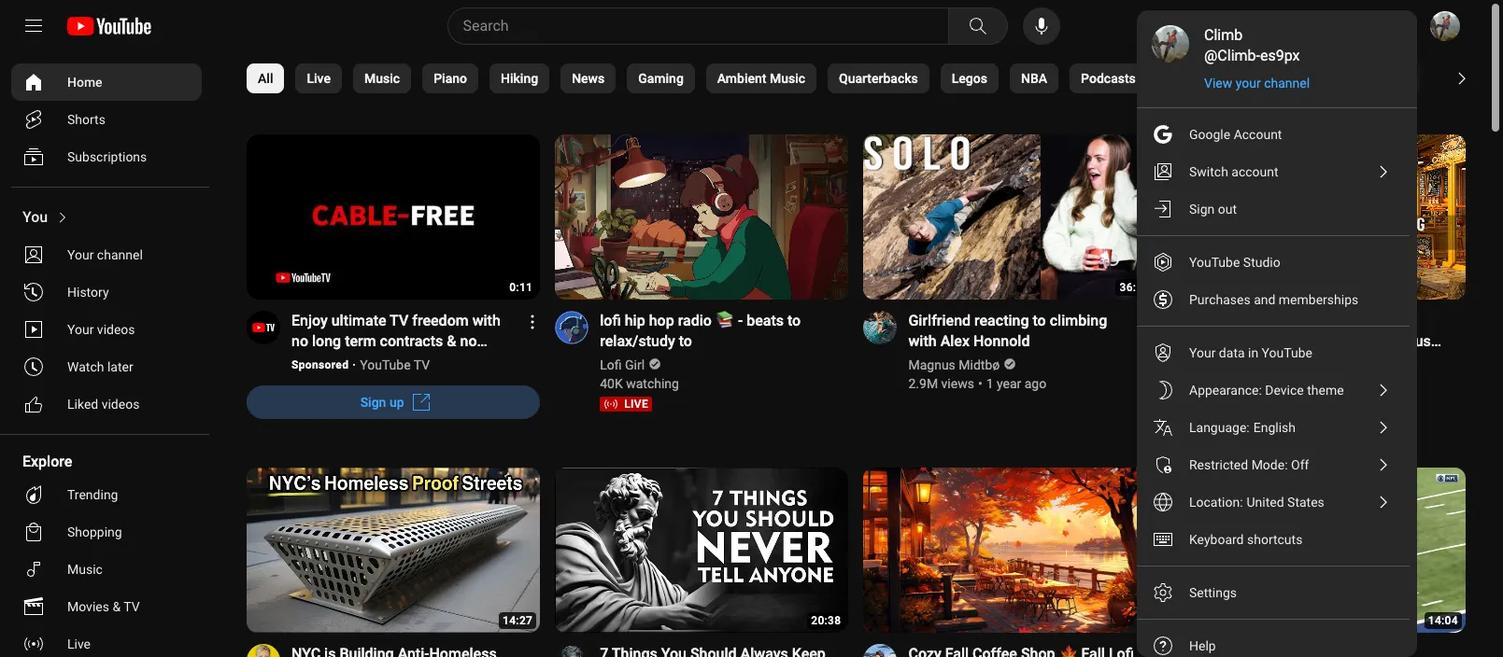 Task type: locate. For each thing, give the bounding box(es) containing it.
4.3k
[[1217, 376, 1243, 391]]

tv
[[390, 312, 409, 330], [414, 358, 430, 372], [124, 600, 140, 615]]

& inside "happy autumn morning & relaxing jazz instrumental music at outdoor coffee shop ambience for working"
[[1379, 312, 1389, 330]]

0 horizontal spatial shop
[[1291, 358, 1320, 372]]

1 no from the left
[[291, 332, 308, 350]]

1 horizontal spatial shop
[[1340, 353, 1374, 371]]

to right beats
[[787, 312, 801, 330]]

1 vertical spatial &
[[447, 332, 456, 350]]

live
[[307, 71, 331, 86], [67, 637, 91, 652]]

freedom
[[412, 312, 469, 330]]

girlfriend reacting to climbing with alex honnold by magnus midtbø 2,985,267 views 1 year ago 36 minutes from your watch later playlist element
[[908, 311, 1135, 352]]

0 horizontal spatial &
[[112, 600, 121, 615]]

0 vertical spatial tv
[[390, 312, 409, 330]]

shows
[[1294, 71, 1332, 86]]

enjoy ultimate tv freedom with no long term contracts & no hidden fees.
[[291, 312, 501, 371]]

20 minutes, 38 seconds element
[[811, 614, 841, 627]]

tab
[[1355, 64, 1425, 93]]

in
[[1248, 346, 1258, 361]]

music left the piano
[[364, 71, 400, 86]]

0 vertical spatial videos
[[97, 322, 135, 337]]

keyboard shortcuts link
[[1137, 521, 1410, 559], [1137, 521, 1410, 559]]

0 horizontal spatial tv
[[124, 600, 140, 615]]

0 vertical spatial &
[[1379, 312, 1389, 330]]

go to channel: youtube tv. element
[[360, 358, 430, 372]]

live status for happy autumn morning & relaxing jazz instrumental music at outdoor coffee shop ambience for working
[[1217, 397, 1269, 412]]

beats
[[747, 312, 784, 330]]

your up history
[[67, 248, 94, 262]]

live status down ambience
[[1217, 397, 1269, 412]]

sign left up
[[360, 395, 386, 410]]

location:
[[1189, 495, 1243, 510]]

lofi hip hop radio 📚 - beats to relax/study to by lofi girl 299,617,567 views element
[[600, 311, 826, 352]]

1 horizontal spatial youtube
[[1189, 255, 1240, 270]]

youtube
[[1189, 255, 1240, 270], [1262, 346, 1312, 361], [360, 358, 411, 372]]

lofi
[[600, 312, 621, 330]]

0 horizontal spatial live status
[[600, 397, 652, 412]]

to right reacting
[[1033, 312, 1046, 330]]

2 horizontal spatial &
[[1379, 312, 1389, 330]]

& down the freedom
[[447, 332, 456, 350]]

2 vertical spatial your
[[1189, 346, 1216, 361]]

Sign up text field
[[360, 395, 404, 410]]

with up 'magnus'
[[908, 332, 937, 350]]

shortcuts
[[1247, 532, 1303, 547]]

1 horizontal spatial channel
[[1264, 76, 1310, 91]]

0 vertical spatial your
[[67, 248, 94, 262]]

live status for lofi hip hop radio 📚 - beats to relax/study to
[[600, 397, 652, 412]]

music inside "happy autumn morning & relaxing jazz instrumental music at outdoor coffee shop ambience for working"
[[1402, 332, 1443, 350]]

purchases and memberships link
[[1137, 281, 1410, 319], [1137, 281, 1410, 319]]

restricted mode: off
[[1189, 458, 1309, 473]]

live down 40k watching
[[624, 398, 648, 411]]

-
[[738, 312, 743, 330]]

live
[[624, 398, 648, 411], [1241, 398, 1265, 411]]

climbing
[[1050, 312, 1107, 330]]

14 minutes, 27 seconds element
[[503, 614, 533, 627]]

1 horizontal spatial coffee
[[1292, 353, 1336, 371]]

& up the 'instrumental'
[[1379, 312, 1389, 330]]

1 vertical spatial sign
[[360, 395, 386, 410]]

0:11
[[509, 281, 533, 294]]

live status
[[600, 397, 652, 412], [1217, 397, 1269, 412]]

1 horizontal spatial watching
[[1246, 376, 1299, 391]]

live status down 40k watching
[[600, 397, 652, 412]]

0 horizontal spatial to
[[679, 332, 692, 350]]

tab list containing all
[[247, 52, 1503, 105]]

1 vertical spatial your
[[67, 322, 94, 337]]

tv up contracts
[[390, 312, 409, 330]]

0 horizontal spatial live
[[624, 398, 648, 411]]

shop inside cozy coffee shop 4.3k watching
[[1291, 358, 1320, 372]]

music
[[364, 71, 400, 86], [770, 71, 805, 86], [1402, 332, 1443, 350], [67, 562, 103, 577]]

history link
[[11, 274, 202, 311], [11, 274, 202, 311]]

2 live status from the left
[[1217, 397, 1269, 412]]

device
[[1265, 383, 1304, 398]]

trending
[[67, 488, 118, 503]]

tv right the movies
[[124, 600, 140, 615]]

2 live from the left
[[1241, 398, 1265, 411]]

1 horizontal spatial with
[[908, 332, 937, 350]]

0 horizontal spatial with
[[472, 312, 501, 330]]

0 vertical spatial with
[[472, 312, 501, 330]]

watch later
[[67, 360, 133, 375]]

view your channel link
[[1204, 74, 1311, 92]]

1 vertical spatial live
[[67, 637, 91, 652]]

off
[[1291, 458, 1309, 473]]

channel down es9px
[[1264, 76, 1310, 91]]

0 vertical spatial channel
[[1264, 76, 1310, 91]]

1 horizontal spatial live status
[[1217, 397, 1269, 412]]

cozy coffee shop 4.3k watching
[[1217, 358, 1320, 391]]

2 no from the left
[[460, 332, 477, 350]]

1 horizontal spatial live
[[1241, 398, 1265, 411]]

2.9m views
[[908, 376, 974, 391]]

videos up later
[[97, 322, 135, 337]]

english
[[1253, 420, 1296, 435]]

sign left out
[[1189, 202, 1215, 217]]

your for your data in youtube
[[1189, 346, 1216, 361]]

out
[[1218, 202, 1237, 217]]

gaming
[[638, 71, 684, 86]]

view your channel
[[1204, 76, 1310, 91]]

channel up history
[[97, 248, 143, 262]]

0 horizontal spatial sign
[[360, 395, 386, 410]]

home link
[[11, 64, 202, 101], [11, 64, 202, 101]]

live down the movies
[[67, 637, 91, 652]]

tv inside enjoy ultimate tv freedom with no long term contracts & no hidden fees.
[[390, 312, 409, 330]]

girlfriend reacting to climbing with alex honnold
[[908, 312, 1107, 350]]

history
[[67, 285, 109, 300]]

restricted mode: off link
[[1137, 447, 1410, 484], [1137, 447, 1410, 484]]

& right the movies
[[112, 600, 121, 615]]

1 live status from the left
[[600, 397, 652, 412]]

live right all
[[307, 71, 331, 86]]

piano
[[434, 71, 467, 86]]

videos down later
[[102, 397, 140, 412]]

music right the 'instrumental'
[[1402, 332, 1443, 350]]

year
[[997, 376, 1021, 391]]

your left at
[[1189, 346, 1216, 361]]

1 horizontal spatial &
[[447, 332, 456, 350]]

1 horizontal spatial no
[[460, 332, 477, 350]]

1 horizontal spatial live
[[307, 71, 331, 86]]

live down ambience
[[1241, 398, 1265, 411]]

ultimate
[[331, 312, 386, 330]]

1 vertical spatial videos
[[102, 397, 140, 412]]

0 horizontal spatial coffee
[[1249, 358, 1287, 372]]

1 vertical spatial with
[[908, 332, 937, 350]]

0 vertical spatial live
[[307, 71, 331, 86]]

no down the freedom
[[460, 332, 477, 350]]

tab list
[[247, 52, 1503, 105]]

appearance:
[[1189, 383, 1262, 398]]

relax/study
[[600, 332, 675, 350]]

no
[[291, 332, 308, 350], [460, 332, 477, 350]]

14:27
[[503, 614, 533, 627]]

hop
[[649, 312, 674, 330]]

account
[[1232, 164, 1278, 179]]

20:38 link
[[555, 468, 849, 635]]

2 horizontal spatial to
[[1033, 312, 1046, 330]]

1 vertical spatial channel
[[97, 248, 143, 262]]

you link
[[11, 199, 202, 236], [11, 199, 202, 236]]

help
[[1189, 639, 1216, 654]]

2 vertical spatial tv
[[124, 600, 140, 615]]

1 horizontal spatial tv
[[390, 312, 409, 330]]

nyc is building anti-homeless streets… by cash jordan 1,324,539 views 3 days ago 14 minutes, 27 seconds element
[[291, 644, 518, 658]]

2 watching from the left
[[1246, 376, 1299, 391]]

cozy coffee shop image
[[1172, 311, 1206, 344]]

midtbø
[[959, 358, 1000, 372]]

tv for movies & tv
[[124, 600, 140, 615]]

with inside enjoy ultimate tv freedom with no long term contracts & no hidden fees.
[[472, 312, 501, 330]]

watching down cozy coffee shop link
[[1246, 376, 1299, 391]]

no down enjoy
[[291, 332, 308, 350]]

liked videos link
[[11, 386, 202, 423], [11, 386, 202, 423]]

to down radio
[[679, 332, 692, 350]]

tv down contracts
[[414, 358, 430, 372]]

language: english
[[1189, 420, 1296, 435]]

videos for your videos
[[97, 322, 135, 337]]

your up watch
[[67, 322, 94, 337]]

lofi hip hop radio 📚 - beats to relax/study to link
[[600, 311, 826, 352]]

nba
[[1021, 71, 1047, 86]]

with for girlfriend reacting to climbing with alex honnold
[[908, 332, 937, 350]]

for
[[1288, 373, 1307, 391]]

with
[[472, 312, 501, 330], [908, 332, 937, 350]]

music right ambient
[[770, 71, 805, 86]]

you
[[22, 208, 48, 226]]

go to channel: youtube tv. image
[[247, 311, 280, 344]]

None search field
[[413, 7, 1011, 45]]

0 horizontal spatial channel
[[97, 248, 143, 262]]

0 horizontal spatial youtube
[[360, 358, 411, 372]]

with inside girlfriend reacting to climbing with alex honnold
[[908, 332, 937, 350]]

anime
[[1448, 71, 1485, 86]]

2 horizontal spatial tv
[[414, 358, 430, 372]]

0 horizontal spatial watching
[[626, 376, 679, 391]]

music up the movies
[[67, 562, 103, 577]]

with for enjoy ultimate tv freedom with no long term contracts & no hidden fees.
[[472, 312, 501, 330]]

watching down the girl
[[626, 376, 679, 391]]

1 live from the left
[[624, 398, 648, 411]]

your videos link
[[11, 311, 202, 348], [11, 311, 202, 348]]

appearance: device theme option
[[1137, 372, 1410, 409]]

keyboard shortcuts
[[1189, 532, 1303, 547]]

coffee inside "happy autumn morning & relaxing jazz instrumental music at outdoor coffee shop ambience for working"
[[1292, 353, 1336, 371]]

shop down the 'instrumental'
[[1340, 353, 1374, 371]]

girl
[[625, 358, 645, 372]]

0 horizontal spatial no
[[291, 332, 308, 350]]

avatar image image
[[1430, 11, 1460, 41]]

united
[[1247, 495, 1284, 510]]

with right the freedom
[[472, 312, 501, 330]]

shop up for
[[1291, 358, 1320, 372]]

data
[[1219, 346, 1245, 361]]

0 vertical spatial sign
[[1189, 202, 1215, 217]]

watch later link
[[11, 348, 202, 386], [11, 348, 202, 386]]

magnus midtbø
[[908, 358, 1000, 372]]

coffee
[[1292, 353, 1336, 371], [1249, 358, 1287, 372]]

your
[[67, 248, 94, 262], [67, 322, 94, 337], [1189, 346, 1216, 361]]

ambient
[[717, 71, 766, 86]]

1 vertical spatial tv
[[414, 358, 430, 372]]

lofi
[[600, 358, 622, 372]]

1 horizontal spatial sign
[[1189, 202, 1215, 217]]



Task type: describe. For each thing, give the bounding box(es) containing it.
youtube for youtube tv
[[360, 358, 411, 372]]

14:04 link
[[1172, 468, 1466, 635]]

movies & tv
[[67, 600, 140, 615]]

enjoy
[[291, 312, 328, 330]]

2 vertical spatial &
[[112, 600, 121, 615]]

your for your channel
[[67, 248, 94, 262]]

es9px
[[1260, 47, 1300, 64]]

14:27 link
[[247, 468, 540, 635]]

autumn
[[1263, 312, 1316, 330]]

1 horizontal spatial to
[[787, 312, 801, 330]]

watch
[[67, 360, 104, 375]]

cozy coffee shop link
[[1217, 356, 1322, 374]]

11 seconds element
[[509, 281, 533, 294]]

shop inside "happy autumn morning & relaxing jazz instrumental music at outdoor coffee shop ambience for working"
[[1340, 353, 1374, 371]]

reacting
[[974, 312, 1029, 330]]

studio
[[1243, 255, 1280, 270]]

working
[[1310, 373, 1366, 391]]

all
[[258, 71, 273, 86]]

sign for sign up
[[360, 395, 386, 410]]

watching inside cozy coffee shop 4.3k watching
[[1246, 376, 1299, 391]]

ago
[[1025, 376, 1046, 391]]

happy autumn morning & relaxing jazz instrumental music at outdoor coffee shop ambience for working
[[1217, 312, 1443, 391]]

hip
[[625, 312, 645, 330]]

radio
[[678, 312, 712, 330]]

1
[[986, 376, 993, 391]]

happy autumn morning & relaxing jazz instrumental music at outdoor coffee shop ambience for working by cozy coffee shop 1,780,405 views element
[[1217, 311, 1443, 391]]

📚
[[715, 312, 734, 330]]

your videos
[[67, 322, 135, 337]]

nfl "backyard football" moments by ding productions 2,766,390 views 1 year ago 14 minutes, 4 seconds element
[[1217, 644, 1443, 658]]

girlfriend reacting to climbing with alex honnold link
[[908, 311, 1135, 352]]

sign for sign out
[[1189, 202, 1215, 217]]

live for happy autumn morning & relaxing jazz instrumental music at outdoor coffee shop ambience for working
[[1241, 398, 1265, 411]]

lofi girl image
[[555, 311, 589, 344]]

and
[[1254, 292, 1275, 307]]

switch account
[[1189, 164, 1278, 179]]

@climb-
[[1204, 47, 1260, 64]]

14 minutes, 4 seconds element
[[1428, 614, 1458, 627]]

youtube for youtube studio
[[1189, 255, 1240, 270]]

news
[[572, 71, 605, 86]]

40k watching
[[600, 376, 679, 391]]

videos for liked videos
[[102, 397, 140, 412]]

switch
[[1189, 164, 1228, 179]]

honnold
[[973, 332, 1030, 350]]

climb
[[1204, 26, 1243, 44]]

hiking
[[501, 71, 538, 86]]

14:04
[[1428, 614, 1458, 627]]

1 watching from the left
[[626, 376, 679, 391]]

cozy
[[1217, 358, 1245, 372]]

purchases and memberships
[[1189, 292, 1358, 307]]

sign out
[[1189, 202, 1237, 217]]

ad - enjoy ultimate tv freedom with no long term contracts & no hidden fees. - 11 seconds - watch across your devices and start streaming the tv you love. - youtube tv - play video element
[[291, 311, 518, 371]]

happy autumn morning & relaxing jazz instrumental music at outdoor coffee shop ambience for working link
[[1217, 311, 1443, 391]]

at
[[1217, 353, 1230, 371]]

2.9m
[[908, 376, 938, 391]]

youtube tv
[[360, 358, 430, 372]]

morning
[[1320, 312, 1376, 330]]

36 minutes, 58 seconds element
[[1120, 281, 1150, 294]]

trucks
[[1169, 71, 1209, 86]]

7 things you should always keep private  (become a true stoic) by the quotes library 620,566 views 13 days ago 20 minutes element
[[600, 644, 826, 658]]

shorts
[[67, 112, 105, 127]]

& inside enjoy ultimate tv freedom with no long term contracts & no hidden fees.
[[447, 332, 456, 350]]

theme
[[1307, 383, 1344, 398]]

view
[[1204, 76, 1232, 91]]

0:11 button
[[247, 135, 540, 302]]

cooking
[[1243, 71, 1291, 86]]

to inside girlfriend reacting to climbing with alex honnold
[[1033, 312, 1046, 330]]

liked videos
[[67, 397, 140, 412]]

memberships
[[1279, 292, 1358, 307]]

subscriptions
[[67, 149, 147, 164]]

google account
[[1189, 127, 1282, 142]]

36:58 link
[[864, 135, 1157, 302]]

ambient music
[[717, 71, 805, 86]]

magnus midtbø image
[[864, 311, 897, 344]]

your for your videos
[[67, 322, 94, 337]]

later
[[107, 360, 133, 375]]

contracts
[[380, 332, 443, 350]]

live for lofi hip hop radio 📚 - beats to relax/study to
[[624, 398, 648, 411]]

podcasts
[[1081, 71, 1136, 86]]

ambience
[[1217, 373, 1284, 391]]

2 horizontal spatial youtube
[[1262, 346, 1312, 361]]

cozy fall coffee shop 🍁 fall lofi 2023 🍁 autumn lofi vibes to make you feel warm and peaceful by lofi everyday  125,377 views element
[[908, 644, 1135, 658]]

coffee inside cozy coffee shop 4.3k watching
[[1249, 358, 1287, 372]]

your data in youtube
[[1189, 346, 1312, 361]]

climb @climb-es9px
[[1204, 26, 1300, 64]]

20:38
[[811, 614, 841, 627]]

views
[[941, 376, 974, 391]]

lofi girl
[[600, 358, 645, 372]]

up
[[389, 395, 404, 410]]

Search text field
[[463, 14, 944, 38]]

cooking shows
[[1243, 71, 1332, 86]]

1 year ago
[[986, 376, 1046, 391]]

liked
[[67, 397, 98, 412]]

keyboard
[[1189, 532, 1244, 547]]

your channel
[[67, 248, 143, 262]]

jazz
[[1278, 332, 1309, 350]]

purchases
[[1189, 292, 1251, 307]]

happy
[[1217, 312, 1260, 330]]

google
[[1189, 127, 1230, 142]]

outdoor
[[1234, 353, 1288, 371]]

girlfriend
[[908, 312, 971, 330]]

instrumental
[[1313, 332, 1398, 350]]

quarterbacks
[[839, 71, 918, 86]]

sponsored
[[291, 358, 349, 372]]

tv for enjoy ultimate tv freedom with no long term contracts & no hidden fees.
[[390, 312, 409, 330]]

fees.
[[341, 353, 374, 371]]

home
[[67, 75, 102, 90]]

magnus
[[908, 358, 955, 372]]

0 horizontal spatial live
[[67, 637, 91, 652]]

your
[[1236, 76, 1261, 91]]



Task type: vqa. For each thing, say whether or not it's contained in the screenshot.
Lies
no



